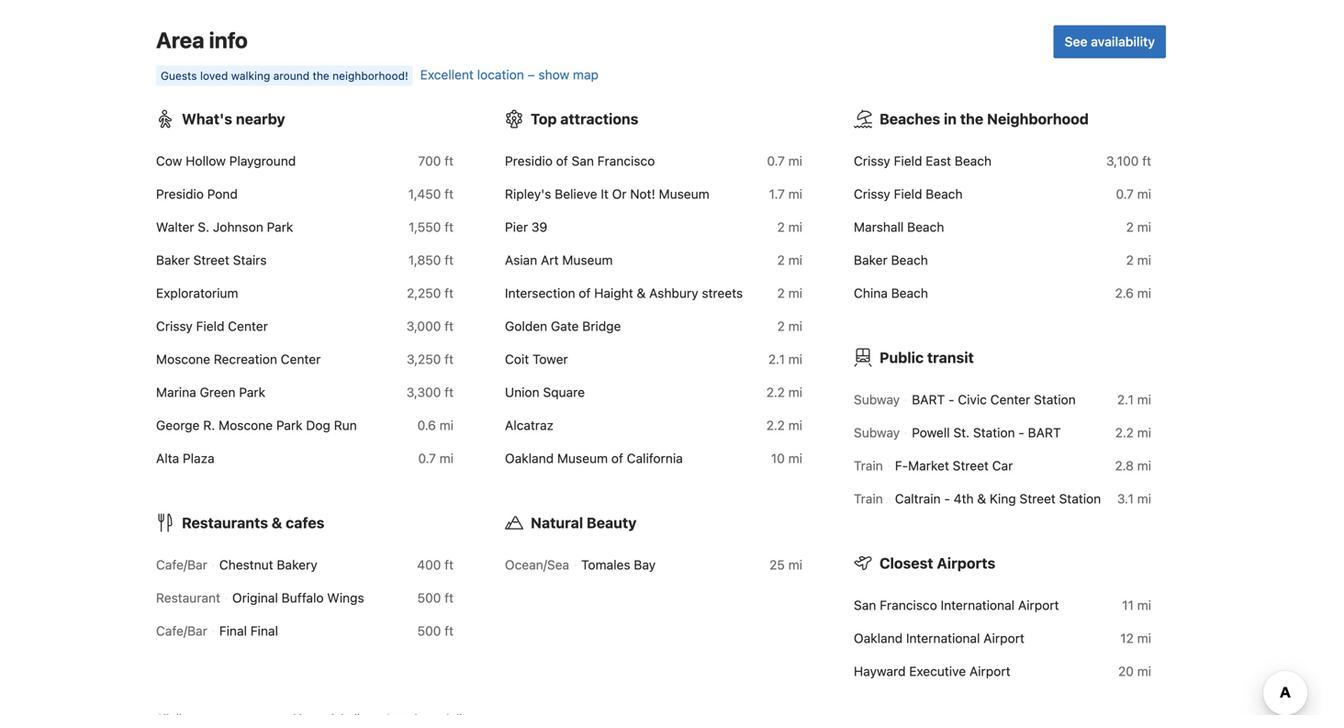 Task type: locate. For each thing, give the bounding box(es) containing it.
2 mi for marshall beach
[[1127, 220, 1152, 235]]

see availability
[[1065, 34, 1155, 49]]

0.7
[[767, 153, 785, 169], [1116, 186, 1134, 202], [418, 451, 436, 466]]

green
[[200, 385, 236, 400]]

pier
[[505, 220, 528, 235]]

station
[[1034, 392, 1076, 407], [973, 425, 1015, 440], [1060, 491, 1101, 507]]

subway down "public"
[[854, 392, 900, 407]]

2 for asian art museum
[[778, 253, 785, 268]]

beaches
[[880, 110, 941, 128]]

art
[[541, 253, 559, 268]]

1 baker from the left
[[156, 253, 190, 268]]

0 horizontal spatial 2.1 mi
[[769, 352, 803, 367]]

0 horizontal spatial center
[[228, 319, 268, 334]]

s.
[[198, 220, 210, 235]]

california
[[627, 451, 683, 466]]

beach down baker beach
[[891, 286, 928, 301]]

field for beach
[[894, 186, 923, 202]]

park
[[267, 220, 293, 235], [239, 385, 265, 400], [276, 418, 303, 433]]

location
[[477, 67, 524, 82]]

presidio up 'walter'
[[156, 186, 204, 202]]

center right the recreation
[[281, 352, 321, 367]]

- left civic
[[949, 392, 955, 407]]

0 vertical spatial 500
[[417, 591, 441, 606]]

field left east
[[894, 153, 923, 169]]

ft for crissy field center
[[445, 319, 454, 334]]

2 for marshall beach
[[1127, 220, 1134, 235]]

400 ft
[[417, 558, 454, 573]]

bakery
[[277, 558, 318, 573]]

center for crissy field center
[[228, 319, 268, 334]]

station up powell st. station - bart
[[1034, 392, 1076, 407]]

moscone recreation center
[[156, 352, 321, 367]]

1 vertical spatial 0.7 mi
[[1116, 186, 1152, 202]]

0 vertical spatial cafe/bar
[[156, 558, 207, 573]]

25 mi
[[770, 558, 803, 573]]

0 vertical spatial moscone
[[156, 352, 210, 367]]

map
[[573, 67, 599, 82]]

international down the airports on the right bottom
[[941, 598, 1015, 613]]

street left the car
[[953, 458, 989, 474]]

1 cafe/bar from the top
[[156, 558, 207, 573]]

crissy up crissy field beach
[[854, 153, 891, 169]]

1 vertical spatial moscone
[[219, 418, 273, 433]]

of up believe
[[556, 153, 568, 169]]

field up marshall beach
[[894, 186, 923, 202]]

crissy
[[854, 153, 891, 169], [854, 186, 891, 202], [156, 319, 193, 334]]

station left 3.1
[[1060, 491, 1101, 507]]

& right haight
[[637, 286, 646, 301]]

3,000
[[407, 319, 441, 334]]

center right civic
[[991, 392, 1031, 407]]

beach down marshall beach
[[891, 253, 928, 268]]

1 train from the top
[[854, 458, 883, 474]]

baker up china
[[854, 253, 888, 268]]

1 horizontal spatial 2.1 mi
[[1118, 392, 1152, 407]]

0.7 mi down 0.6 mi
[[418, 451, 454, 466]]

0.7 mi down 3,100 ft
[[1116, 186, 1152, 202]]

0 horizontal spatial francisco
[[598, 153, 655, 169]]

ft for crissy field east beach
[[1143, 153, 1152, 169]]

0 vertical spatial presidio
[[505, 153, 553, 169]]

0 vertical spatial 0.7 mi
[[767, 153, 803, 169]]

1 vertical spatial field
[[894, 186, 923, 202]]

bay
[[634, 558, 656, 573]]

2 cafe/bar from the top
[[156, 624, 207, 639]]

ft for baker street stairs
[[445, 253, 454, 268]]

2.2
[[767, 385, 785, 400], [767, 418, 785, 433], [1116, 425, 1134, 440]]

mi for baker beach
[[1138, 253, 1152, 268]]

2 vertical spatial of
[[612, 451, 624, 466]]

beach
[[955, 153, 992, 169], [926, 186, 963, 202], [908, 220, 944, 235], [891, 253, 928, 268], [891, 286, 928, 301]]

500 ft for final final
[[417, 624, 454, 639]]

oakland for oakland international airport
[[854, 631, 903, 646]]

baker beach
[[854, 253, 928, 268]]

gate
[[551, 319, 579, 334]]

crissy for crissy field beach
[[854, 186, 891, 202]]

center for moscone recreation center
[[281, 352, 321, 367]]

beauty
[[587, 514, 637, 532]]

1 vertical spatial airport
[[984, 631, 1025, 646]]

run
[[334, 418, 357, 433]]

& for king
[[978, 491, 987, 507]]

center up the recreation
[[228, 319, 268, 334]]

crissy field beach
[[854, 186, 963, 202]]

2.2 for union square
[[767, 385, 785, 400]]

0 vertical spatial san
[[572, 153, 594, 169]]

1.7
[[769, 186, 785, 202]]

2 vertical spatial center
[[991, 392, 1031, 407]]

2 vertical spatial -
[[945, 491, 950, 507]]

station right "st."
[[973, 425, 1015, 440]]

2 500 from the top
[[417, 624, 441, 639]]

ashbury
[[649, 286, 699, 301]]

airport right executive
[[970, 664, 1011, 679]]

2 subway from the top
[[854, 425, 900, 440]]

1 horizontal spatial francisco
[[880, 598, 938, 613]]

1 horizontal spatial baker
[[854, 253, 888, 268]]

mi for ripley's believe it or not! museum
[[789, 186, 803, 202]]

crissy down exploratorium
[[156, 319, 193, 334]]

francisco
[[598, 153, 655, 169], [880, 598, 938, 613]]

0 vertical spatial -
[[949, 392, 955, 407]]

0 vertical spatial 500 ft
[[417, 591, 454, 606]]

ripley's believe it or not! museum
[[505, 186, 710, 202]]

1 horizontal spatial the
[[960, 110, 984, 128]]

mi for alta plaza
[[440, 451, 454, 466]]

1 vertical spatial oakland
[[854, 631, 903, 646]]

oakland down alcatraz
[[505, 451, 554, 466]]

of for intersection
[[579, 286, 591, 301]]

1 vertical spatial 0.7
[[1116, 186, 1134, 202]]

presidio pond
[[156, 186, 238, 202]]

market
[[908, 458, 950, 474]]

4th
[[954, 491, 974, 507]]

of left california
[[612, 451, 624, 466]]

2.2 mi
[[767, 385, 803, 400], [767, 418, 803, 433], [1116, 425, 1152, 440]]

1 vertical spatial train
[[854, 491, 883, 507]]

0 vertical spatial museum
[[659, 186, 710, 202]]

field for center
[[196, 319, 225, 334]]

–
[[528, 67, 535, 82]]

field down exploratorium
[[196, 319, 225, 334]]

& right 4th
[[978, 491, 987, 507]]

2 vertical spatial 0.7 mi
[[418, 451, 454, 466]]

0 horizontal spatial &
[[272, 514, 282, 532]]

0 vertical spatial 2.1 mi
[[769, 352, 803, 367]]

1 vertical spatial international
[[906, 631, 980, 646]]

2.8 mi
[[1115, 458, 1152, 474]]

transit
[[928, 349, 974, 367]]

cafe/bar
[[156, 558, 207, 573], [156, 624, 207, 639]]

train left f-
[[854, 458, 883, 474]]

1 vertical spatial 500 ft
[[417, 624, 454, 639]]

park up george r. moscone park dog run
[[239, 385, 265, 400]]

2 vertical spatial park
[[276, 418, 303, 433]]

of left haight
[[579, 286, 591, 301]]

museum right not!
[[659, 186, 710, 202]]

1 vertical spatial &
[[978, 491, 987, 507]]

2 horizontal spatial 0.7
[[1116, 186, 1134, 202]]

subway up f-
[[854, 425, 900, 440]]

it
[[601, 186, 609, 202]]

0.7 up 1.7
[[767, 153, 785, 169]]

0 vertical spatial international
[[941, 598, 1015, 613]]

0 vertical spatial &
[[637, 286, 646, 301]]

presidio up ripley's
[[505, 153, 553, 169]]

executive
[[909, 664, 966, 679]]

- left 4th
[[945, 491, 950, 507]]

center
[[228, 319, 268, 334], [281, 352, 321, 367], [991, 392, 1031, 407]]

2 mi for baker beach
[[1127, 253, 1152, 268]]

0 horizontal spatial bart
[[912, 392, 945, 407]]

recreation
[[214, 352, 277, 367]]

3,250
[[407, 352, 441, 367]]

2 vertical spatial airport
[[970, 664, 1011, 679]]

0 horizontal spatial of
[[556, 153, 568, 169]]

baker for beaches in the neighborhood
[[854, 253, 888, 268]]

train left caltrain
[[854, 491, 883, 507]]

crissy up marshall
[[854, 186, 891, 202]]

ft for moscone recreation center
[[445, 352, 454, 367]]

1 500 ft from the top
[[417, 591, 454, 606]]

the right the around
[[313, 69, 330, 82]]

presidio of san francisco
[[505, 153, 655, 169]]

0 vertical spatial center
[[228, 319, 268, 334]]

1 vertical spatial -
[[1019, 425, 1025, 440]]

0 vertical spatial street
[[193, 253, 229, 268]]

powell st. station - bart
[[912, 425, 1061, 440]]

public
[[880, 349, 924, 367]]

1 horizontal spatial bart
[[1028, 425, 1061, 440]]

0 vertical spatial of
[[556, 153, 568, 169]]

1 vertical spatial of
[[579, 286, 591, 301]]

park for moscone
[[276, 418, 303, 433]]

presidio for presidio of san francisco
[[505, 153, 553, 169]]

airport for hayward executive airport
[[970, 664, 1011, 679]]

1 horizontal spatial &
[[637, 286, 646, 301]]

0 vertical spatial train
[[854, 458, 883, 474]]

2 vertical spatial &
[[272, 514, 282, 532]]

cafe/bar up restaurant
[[156, 558, 207, 573]]

1 vertical spatial 2.1 mi
[[1118, 392, 1152, 407]]

museum up natural beauty
[[557, 451, 608, 466]]

1 horizontal spatial presidio
[[505, 153, 553, 169]]

2 baker from the left
[[854, 253, 888, 268]]

of for presidio
[[556, 153, 568, 169]]

san up believe
[[572, 153, 594, 169]]

2 mi for golden gate bridge
[[778, 319, 803, 334]]

show
[[539, 67, 570, 82]]

0 vertical spatial subway
[[854, 392, 900, 407]]

bart down bart - civic center station
[[1028, 425, 1061, 440]]

king
[[990, 491, 1016, 507]]

wings
[[327, 591, 364, 606]]

39
[[532, 220, 548, 235]]

0 horizontal spatial presidio
[[156, 186, 204, 202]]

1 horizontal spatial center
[[281, 352, 321, 367]]

0 horizontal spatial the
[[313, 69, 330, 82]]

in
[[944, 110, 957, 128]]

field
[[894, 153, 923, 169], [894, 186, 923, 202], [196, 319, 225, 334]]

crissy for crissy field center
[[156, 319, 193, 334]]

1 vertical spatial 500
[[417, 624, 441, 639]]

union
[[505, 385, 540, 400]]

bart up powell
[[912, 392, 945, 407]]

top
[[531, 110, 557, 128]]

f-market street car
[[895, 458, 1013, 474]]

streets
[[702, 286, 743, 301]]

1 vertical spatial francisco
[[880, 598, 938, 613]]

mi for golden gate bridge
[[789, 319, 803, 334]]

1 horizontal spatial 2.1
[[1118, 392, 1134, 407]]

alta
[[156, 451, 179, 466]]

the right the in
[[960, 110, 984, 128]]

0.7 down 3,100
[[1116, 186, 1134, 202]]

cafe/bar down restaurant
[[156, 624, 207, 639]]

700
[[418, 153, 441, 169]]

&
[[637, 286, 646, 301], [978, 491, 987, 507], [272, 514, 282, 532]]

3,100
[[1107, 153, 1139, 169]]

-
[[949, 392, 955, 407], [1019, 425, 1025, 440], [945, 491, 950, 507]]

1 vertical spatial park
[[239, 385, 265, 400]]

2.6 mi
[[1115, 286, 1152, 301]]

0 horizontal spatial final
[[219, 624, 247, 639]]

2 vertical spatial 0.7
[[418, 451, 436, 466]]

2 vertical spatial crissy
[[156, 319, 193, 334]]

2 train from the top
[[854, 491, 883, 507]]

0 vertical spatial crissy
[[854, 153, 891, 169]]

bart - civic center station
[[912, 392, 1076, 407]]

ft for walter s. johnson park
[[445, 220, 454, 235]]

guests
[[161, 69, 197, 82]]

1 vertical spatial presidio
[[156, 186, 204, 202]]

mi for hayward executive airport
[[1138, 664, 1152, 679]]

- for civic
[[949, 392, 955, 407]]

- down bart - civic center station
[[1019, 425, 1025, 440]]

francisco up or
[[598, 153, 655, 169]]

baker down 'walter'
[[156, 253, 190, 268]]

1 horizontal spatial final
[[251, 624, 278, 639]]

500 for final final
[[417, 624, 441, 639]]

1 vertical spatial cafe/bar
[[156, 624, 207, 639]]

1 horizontal spatial 0.7
[[767, 153, 785, 169]]

baker
[[156, 253, 190, 268], [854, 253, 888, 268]]

international up executive
[[906, 631, 980, 646]]

francisco down closest
[[880, 598, 938, 613]]

moscone right r.
[[219, 418, 273, 433]]

original buffalo wings
[[232, 591, 364, 606]]

excellent
[[420, 67, 474, 82]]

oakland up hayward
[[854, 631, 903, 646]]

ft for cow hollow playground
[[445, 153, 454, 169]]

loved
[[200, 69, 228, 82]]

airport down san francisco international airport
[[984, 631, 1025, 646]]

park left dog
[[276, 418, 303, 433]]

park right johnson
[[267, 220, 293, 235]]

& left the cafes
[[272, 514, 282, 532]]

1 vertical spatial crissy
[[854, 186, 891, 202]]

1 final from the left
[[219, 624, 247, 639]]

museum right art at the top left
[[562, 253, 613, 268]]

0 vertical spatial park
[[267, 220, 293, 235]]

san
[[572, 153, 594, 169], [854, 598, 877, 613]]

beach down crissy field beach
[[908, 220, 944, 235]]

0 vertical spatial 0.7
[[767, 153, 785, 169]]

johnson
[[213, 220, 263, 235]]

east
[[926, 153, 952, 169]]

original
[[232, 591, 278, 606]]

mi for china beach
[[1138, 286, 1152, 301]]

2 vertical spatial field
[[196, 319, 225, 334]]

1 subway from the top
[[854, 392, 900, 407]]

1 horizontal spatial 0.7 mi
[[767, 153, 803, 169]]

1 vertical spatial san
[[854, 598, 877, 613]]

street right the king
[[1020, 491, 1056, 507]]

mi for alcatraz
[[789, 418, 803, 433]]

beach for marshall beach
[[908, 220, 944, 235]]

1 vertical spatial center
[[281, 352, 321, 367]]

2 500 ft from the top
[[417, 624, 454, 639]]

1 horizontal spatial moscone
[[219, 418, 273, 433]]

airport left 11
[[1018, 598, 1059, 613]]

1 vertical spatial station
[[973, 425, 1015, 440]]

1 vertical spatial the
[[960, 110, 984, 128]]

1 horizontal spatial oakland
[[854, 631, 903, 646]]

r.
[[203, 418, 215, 433]]

1 500 from the top
[[417, 591, 441, 606]]

0 horizontal spatial oakland
[[505, 451, 554, 466]]

0.7 mi up 1.7 mi
[[767, 153, 803, 169]]

0.7 down 0.6
[[418, 451, 436, 466]]

the
[[313, 69, 330, 82], [960, 110, 984, 128]]

500
[[417, 591, 441, 606], [417, 624, 441, 639]]

0 vertical spatial field
[[894, 153, 923, 169]]

2 vertical spatial street
[[1020, 491, 1056, 507]]

san up hayward
[[854, 598, 877, 613]]

2 vertical spatial museum
[[557, 451, 608, 466]]

0 vertical spatial bart
[[912, 392, 945, 407]]

neighborhood!
[[333, 69, 408, 82]]

street down s.
[[193, 253, 229, 268]]

1 horizontal spatial street
[[953, 458, 989, 474]]

- for 4th
[[945, 491, 950, 507]]

0 horizontal spatial 2.1
[[769, 352, 785, 367]]

0.7 for beach
[[1116, 186, 1134, 202]]

moscone up marina
[[156, 352, 210, 367]]

mi
[[789, 153, 803, 169], [789, 186, 803, 202], [1138, 186, 1152, 202], [789, 220, 803, 235], [1138, 220, 1152, 235], [789, 253, 803, 268], [1138, 253, 1152, 268], [789, 286, 803, 301], [1138, 286, 1152, 301], [789, 319, 803, 334], [789, 352, 803, 367], [789, 385, 803, 400], [1138, 392, 1152, 407], [440, 418, 454, 433], [789, 418, 803, 433], [1138, 425, 1152, 440], [440, 451, 454, 466], [789, 451, 803, 466], [1138, 458, 1152, 474], [1138, 491, 1152, 507], [789, 558, 803, 573], [1138, 598, 1152, 613], [1138, 631, 1152, 646], [1138, 664, 1152, 679]]



Task type: vqa. For each thing, say whether or not it's contained in the screenshot.


Task type: describe. For each thing, give the bounding box(es) containing it.
park for johnson
[[267, 220, 293, 235]]

2.2 for alcatraz
[[767, 418, 785, 433]]

mi for presidio of san francisco
[[789, 153, 803, 169]]

availability
[[1091, 34, 1155, 49]]

beach right east
[[955, 153, 992, 169]]

tomales
[[581, 558, 631, 573]]

restaurants
[[182, 514, 268, 532]]

train for f-market street car
[[854, 458, 883, 474]]

china
[[854, 286, 888, 301]]

500 for original buffalo wings
[[417, 591, 441, 606]]

tower
[[533, 352, 568, 367]]

area
[[156, 27, 204, 53]]

0.7 mi for san
[[767, 153, 803, 169]]

1,850 ft
[[409, 253, 454, 268]]

2 final from the left
[[251, 624, 278, 639]]

0 horizontal spatial 0.7
[[418, 451, 436, 466]]

0 horizontal spatial moscone
[[156, 352, 210, 367]]

mi for san francisco international airport
[[1138, 598, 1152, 613]]

0.7 mi for beach
[[1116, 186, 1152, 202]]

12
[[1121, 631, 1134, 646]]

restaurants & cafes
[[182, 514, 325, 532]]

st.
[[954, 425, 970, 440]]

closest airports
[[880, 555, 996, 572]]

hayward executive airport
[[854, 664, 1011, 679]]

ft for exploratorium
[[445, 286, 454, 301]]

train for caltrain - 4th & king street station
[[854, 491, 883, 507]]

0 vertical spatial francisco
[[598, 153, 655, 169]]

0 vertical spatial 2.1
[[769, 352, 785, 367]]

ft for marina green park
[[445, 385, 454, 400]]

mi for marshall beach
[[1138, 220, 1152, 235]]

subway for powell st. station - bart
[[854, 425, 900, 440]]

mi for union square
[[789, 385, 803, 400]]

marshall beach
[[854, 220, 944, 235]]

george r. moscone park dog run
[[156, 418, 357, 433]]

alta plaza
[[156, 451, 215, 466]]

2 for intersection of haight & ashbury streets
[[778, 286, 785, 301]]

presidio for presidio pond
[[156, 186, 204, 202]]

stairs
[[233, 253, 267, 268]]

0 horizontal spatial 0.7 mi
[[418, 451, 454, 466]]

3,100 ft
[[1107, 153, 1152, 169]]

haight
[[594, 286, 633, 301]]

2 horizontal spatial of
[[612, 451, 624, 466]]

oakland museum of california
[[505, 451, 683, 466]]

see
[[1065, 34, 1088, 49]]

chestnut
[[219, 558, 273, 573]]

1,850
[[409, 253, 441, 268]]

2,250
[[407, 286, 441, 301]]

0 horizontal spatial street
[[193, 253, 229, 268]]

1,550
[[409, 220, 441, 235]]

field for east
[[894, 153, 923, 169]]

natural
[[531, 514, 583, 532]]

2 vertical spatial station
[[1060, 491, 1101, 507]]

mi for intersection of haight & ashbury streets
[[789, 286, 803, 301]]

oakland international airport
[[854, 631, 1025, 646]]

2.2 mi for union square
[[767, 385, 803, 400]]

restaurant
[[156, 591, 220, 606]]

2.2 mi for alcatraz
[[767, 418, 803, 433]]

area info
[[156, 27, 248, 53]]

0.7 for san
[[767, 153, 785, 169]]

car
[[993, 458, 1013, 474]]

airports
[[937, 555, 996, 572]]

baker for what's nearby
[[156, 253, 190, 268]]

10
[[771, 451, 785, 466]]

pier 39
[[505, 220, 548, 235]]

san francisco international airport
[[854, 598, 1059, 613]]

2 mi for asian art museum
[[778, 253, 803, 268]]

walter
[[156, 220, 194, 235]]

3,300 ft
[[407, 385, 454, 400]]

info
[[209, 27, 248, 53]]

mi for oakland museum of california
[[789, 451, 803, 466]]

subway for bart - civic center station
[[854, 392, 900, 407]]

oakland for oakland museum of california
[[505, 451, 554, 466]]

2 horizontal spatial street
[[1020, 491, 1056, 507]]

1 vertical spatial bart
[[1028, 425, 1061, 440]]

0 vertical spatial airport
[[1018, 598, 1059, 613]]

2 mi for pier 39
[[778, 220, 803, 235]]

around
[[273, 69, 310, 82]]

bridge
[[583, 319, 621, 334]]

3.1 mi
[[1118, 491, 1152, 507]]

hayward
[[854, 664, 906, 679]]

500 ft for original buffalo wings
[[417, 591, 454, 606]]

mi for oakland international airport
[[1138, 631, 1152, 646]]

0 horizontal spatial san
[[572, 153, 594, 169]]

see availability button
[[1054, 25, 1166, 58]]

beach for china beach
[[891, 286, 928, 301]]

2 for pier 39
[[778, 220, 785, 235]]

george
[[156, 418, 200, 433]]

cafe/bar for final final
[[156, 624, 207, 639]]

1 vertical spatial street
[[953, 458, 989, 474]]

beach down east
[[926, 186, 963, 202]]

attractions
[[560, 110, 639, 128]]

cafes
[[286, 514, 325, 532]]

excellent location – show map
[[420, 67, 599, 82]]

2 mi for intersection of haight & ashbury streets
[[778, 286, 803, 301]]

golden gate bridge
[[505, 319, 621, 334]]

pond
[[207, 186, 238, 202]]

ocean/sea
[[505, 558, 570, 573]]

1,450 ft
[[408, 186, 454, 202]]

what's
[[182, 110, 232, 128]]

excellent location – show map link
[[420, 67, 599, 82]]

airport for oakland international airport
[[984, 631, 1025, 646]]

1 vertical spatial 2.1
[[1118, 392, 1134, 407]]

3,000 ft
[[407, 319, 454, 334]]

crissy for crissy field east beach
[[854, 153, 891, 169]]

not!
[[630, 186, 656, 202]]

baker street stairs
[[156, 253, 267, 268]]

0 vertical spatial station
[[1034, 392, 1076, 407]]

top attractions
[[531, 110, 639, 128]]

cafe/bar for chestnut bakery
[[156, 558, 207, 573]]

ft for presidio pond
[[445, 186, 454, 202]]

2 for golden gate bridge
[[778, 319, 785, 334]]

0 vertical spatial the
[[313, 69, 330, 82]]

400
[[417, 558, 441, 573]]

& for ashbury
[[637, 286, 646, 301]]

chestnut bakery
[[219, 558, 318, 573]]

tomales bay
[[581, 558, 656, 573]]

3,250 ft
[[407, 352, 454, 367]]

union square
[[505, 385, 585, 400]]

marina
[[156, 385, 196, 400]]

2 horizontal spatial center
[[991, 392, 1031, 407]]

mi for coit tower
[[789, 352, 803, 367]]

mi for asian art museum
[[789, 253, 803, 268]]

what's nearby
[[182, 110, 285, 128]]

2,250 ft
[[407, 286, 454, 301]]

3.1
[[1118, 491, 1134, 507]]

1 vertical spatial museum
[[562, 253, 613, 268]]

intersection
[[505, 286, 575, 301]]

2 for baker beach
[[1127, 253, 1134, 268]]

25
[[770, 558, 785, 573]]

powell
[[912, 425, 950, 440]]

1 horizontal spatial san
[[854, 598, 877, 613]]

1.7 mi
[[769, 186, 803, 202]]

mi for crissy field beach
[[1138, 186, 1152, 202]]

alcatraz
[[505, 418, 554, 433]]

beach for baker beach
[[891, 253, 928, 268]]

walking
[[231, 69, 270, 82]]

ripley's
[[505, 186, 551, 202]]

3,300
[[407, 385, 441, 400]]

or
[[612, 186, 627, 202]]

mi for george r. moscone park dog run
[[440, 418, 454, 433]]

1,550 ft
[[409, 220, 454, 235]]

mi for pier 39
[[789, 220, 803, 235]]



